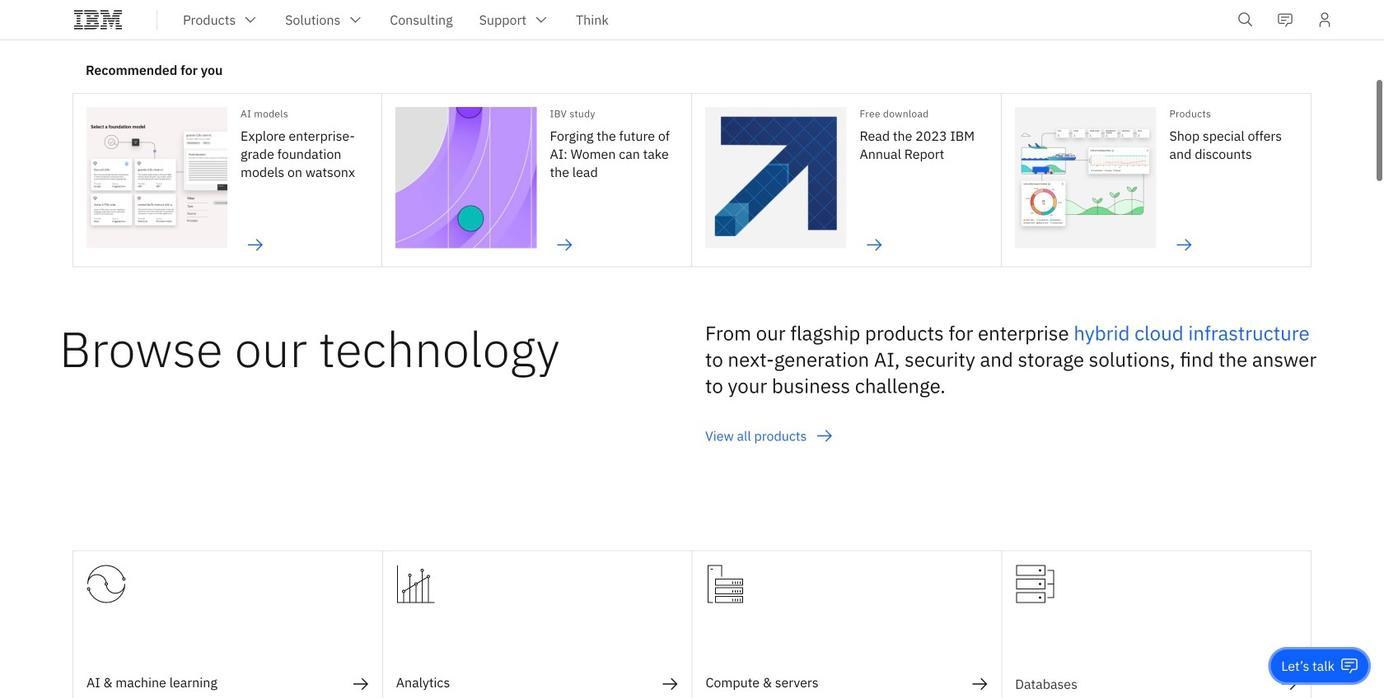 Task type: describe. For each thing, give the bounding box(es) containing it.
let's talk element
[[1282, 658, 1335, 676]]



Task type: vqa. For each thing, say whether or not it's contained in the screenshot.
Let's talk "element"
yes



